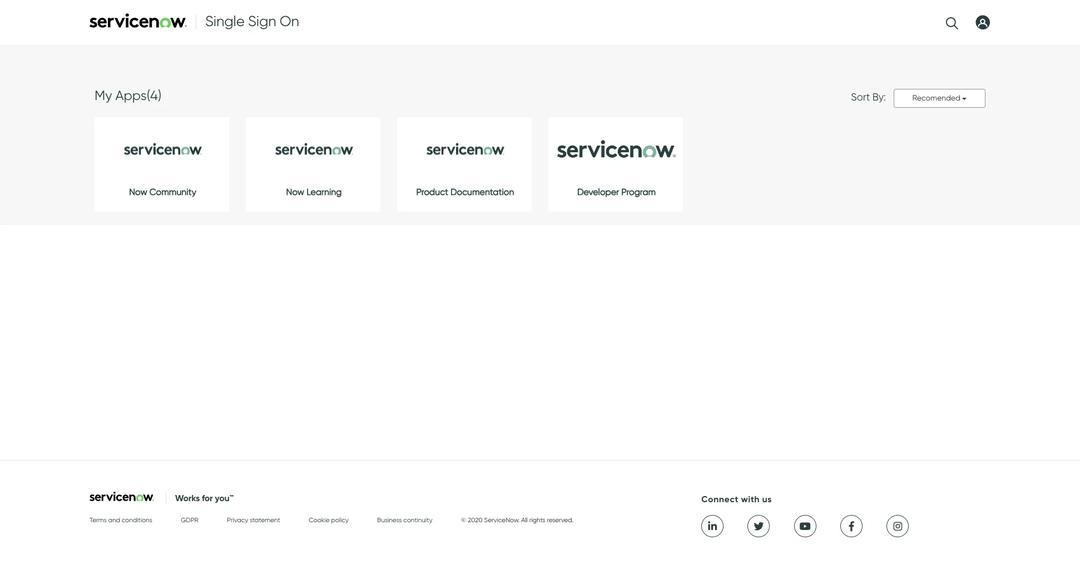 Task type: describe. For each thing, give the bounding box(es) containing it.
my apps(4) main content
[[0, 45, 1081, 225]]

conditions
[[122, 516, 152, 525]]

now learning button
[[246, 117, 381, 222]]

cookie policy link
[[309, 516, 349, 527]]

servicenow image for works
[[90, 492, 154, 502]]

recomended button
[[894, 89, 986, 108]]

all
[[521, 516, 528, 525]]

single sign on
[[205, 12, 299, 30]]

now for now learning
[[286, 187, 304, 198]]

documentation
[[451, 187, 514, 198]]

privacy statement
[[227, 516, 280, 525]]

business continuity link
[[377, 516, 433, 527]]

single sign on link
[[90, 0, 299, 45]]

developer program button
[[549, 117, 683, 222]]

servicenow image for single
[[90, 13, 187, 28]]

my apps(4)
[[95, 87, 162, 103]]

learning
[[307, 187, 342, 198]]

with
[[741, 494, 760, 506]]

cookie policy
[[309, 516, 349, 525]]

statement
[[250, 516, 280, 525]]

2020
[[468, 516, 483, 525]]

gdpr
[[181, 516, 199, 525]]

rights
[[530, 516, 546, 525]]

© 2020 servicenow. all rights reserved.
[[461, 516, 574, 525]]

terms and conditions
[[90, 516, 152, 525]]

gdpr link
[[181, 516, 199, 527]]

now community
[[129, 187, 196, 198]]

business continuity
[[377, 516, 433, 525]]

linkedin image
[[707, 522, 719, 532]]

product
[[417, 187, 448, 198]]

sort
[[851, 91, 870, 103]]

connect
[[702, 494, 739, 506]]

you™
[[215, 493, 234, 505]]

sort by:
[[851, 91, 886, 103]]

privacy
[[227, 516, 248, 525]]

program
[[622, 187, 656, 198]]



Task type: locate. For each thing, give the bounding box(es) containing it.
community
[[150, 187, 196, 198]]

privacy statement link
[[227, 516, 280, 527]]

0 vertical spatial servicenow image
[[90, 13, 187, 28]]

recomended
[[913, 93, 963, 103]]

product documentation
[[417, 187, 514, 198]]

for
[[202, 493, 213, 505]]

connect with us
[[702, 494, 772, 506]]

facebook image
[[846, 522, 858, 532]]

0 horizontal spatial now
[[129, 187, 147, 198]]

us
[[763, 494, 772, 506]]

my
[[95, 87, 112, 103]]

2 now from the left
[[286, 187, 304, 198]]

now
[[129, 187, 147, 198], [286, 187, 304, 198]]

developer program
[[578, 187, 656, 198]]

servicenow image inside single sign on link
[[90, 13, 187, 28]]

now community button
[[95, 117, 229, 222]]

policy
[[331, 516, 349, 525]]

sign
[[248, 12, 276, 30]]

apps(4)
[[115, 87, 162, 103]]

2 servicenow image from the top
[[90, 492, 154, 502]]

by:
[[873, 91, 886, 103]]

works for you™
[[175, 493, 234, 505]]

now for now community
[[129, 187, 147, 198]]

and
[[108, 516, 120, 525]]

single
[[205, 12, 245, 30]]

now left community in the top left of the page
[[129, 187, 147, 198]]

cookie
[[309, 516, 330, 525]]

1 vertical spatial servicenow image
[[90, 492, 154, 502]]

youtube image
[[799, 522, 812, 532]]

1 servicenow image from the top
[[90, 13, 187, 28]]

1 horizontal spatial now
[[286, 187, 304, 198]]

instagram image
[[892, 522, 904, 532]]

on
[[280, 12, 299, 30]]

twitter image
[[753, 522, 765, 532]]

servicenow image
[[90, 13, 187, 28], [90, 492, 154, 502]]

terms
[[90, 516, 107, 525]]

works
[[175, 493, 200, 505]]

servicenow.
[[484, 516, 520, 525]]

1 now from the left
[[129, 187, 147, 198]]

reserved.
[[547, 516, 574, 525]]

now learning
[[286, 187, 342, 198]]

business
[[377, 516, 402, 525]]

continuity
[[404, 516, 433, 525]]

©
[[461, 516, 466, 525]]

product documentation button
[[397, 117, 532, 222]]

terms and conditions link
[[90, 516, 152, 527]]

developer
[[578, 187, 619, 198]]

now left learning
[[286, 187, 304, 198]]



Task type: vqa. For each thing, say whether or not it's contained in the screenshot.
Settings to the left
no



